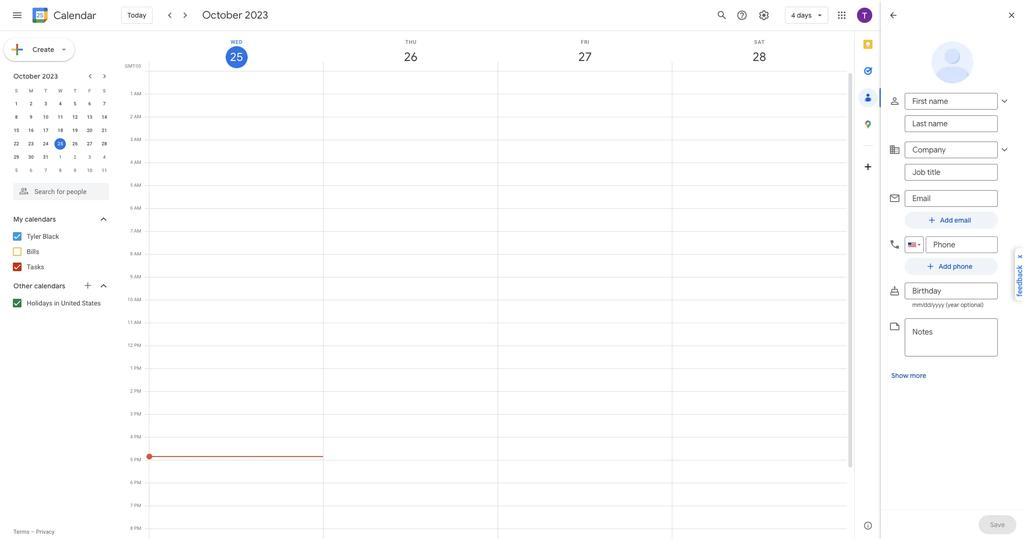 Task type: vqa. For each thing, say whether or not it's contained in the screenshot.


Task type: describe. For each thing, give the bounding box(es) containing it.
november 9 element
[[69, 165, 81, 177]]

am for 2 am
[[134, 114, 141, 119]]

7 up 14
[[103, 101, 106, 106]]

10 element
[[40, 112, 51, 123]]

tyler
[[27, 233, 41, 241]]

22 element
[[11, 138, 22, 150]]

11 element
[[55, 112, 66, 123]]

23 element
[[25, 138, 37, 150]]

m
[[29, 88, 33, 93]]

november 4 element
[[99, 152, 110, 163]]

privacy link
[[36, 529, 55, 536]]

calendars for other calendars
[[34, 282, 65, 291]]

october 2023 grid
[[9, 84, 112, 178]]

3 for 3 pm
[[130, 412, 133, 417]]

row containing 22
[[9, 137, 112, 151]]

13
[[87, 115, 92, 120]]

4 for 4 days
[[792, 11, 796, 20]]

f
[[88, 88, 91, 93]]

am for 5 am
[[134, 183, 141, 188]]

my
[[13, 215, 23, 224]]

8 am
[[130, 252, 141, 257]]

0 vertical spatial october 2023
[[202, 9, 268, 22]]

november 3 element
[[84, 152, 95, 163]]

am for 11 am
[[134, 320, 141, 326]]

27 element
[[84, 138, 95, 150]]

bills
[[27, 248, 39, 256]]

1 s from the left
[[15, 88, 18, 93]]

25 link
[[226, 46, 248, 68]]

terms link
[[13, 529, 29, 536]]

25 column header
[[149, 31, 324, 71]]

other calendars
[[13, 282, 65, 291]]

holidays
[[27, 300, 53, 307]]

november 11 element
[[99, 165, 110, 177]]

4 days
[[792, 11, 812, 20]]

0 horizontal spatial 9
[[30, 115, 32, 120]]

2 cell from the left
[[324, 71, 498, 540]]

05
[[136, 63, 141, 69]]

1 for 1 pm
[[130, 366, 133, 371]]

3 cell from the left
[[498, 71, 673, 540]]

25, today element
[[55, 138, 66, 150]]

20
[[87, 128, 92, 133]]

settings menu image
[[759, 10, 770, 21]]

11 for 11 am
[[127, 320, 133, 326]]

6 am
[[130, 206, 141, 211]]

19
[[72, 128, 78, 133]]

my calendars
[[13, 215, 56, 224]]

privacy
[[36, 529, 55, 536]]

5 am
[[130, 183, 141, 188]]

calendars for my calendars
[[25, 215, 56, 224]]

pm for 5 pm
[[134, 458, 141, 463]]

5 for 5 pm
[[130, 458, 133, 463]]

23
[[28, 141, 34, 147]]

main drawer image
[[11, 10, 23, 21]]

2 pm
[[130, 389, 141, 394]]

3 am
[[130, 137, 141, 142]]

united
[[61, 300, 80, 307]]

november 2 element
[[69, 152, 81, 163]]

1 cell from the left
[[146, 71, 324, 540]]

support image
[[737, 10, 748, 21]]

11 am
[[127, 320, 141, 326]]

1 vertical spatial 2023
[[42, 72, 58, 81]]

21 element
[[99, 125, 110, 137]]

27 link
[[574, 46, 596, 68]]

4 am
[[130, 160, 141, 165]]

29
[[14, 155, 19, 160]]

10 for 10 'element'
[[43, 115, 48, 120]]

calendar element
[[31, 6, 96, 27]]

27 inside "column header"
[[578, 49, 592, 65]]

row containing 5
[[9, 164, 112, 178]]

8 pm
[[130, 527, 141, 532]]

11 for november 11 element
[[102, 168, 107, 173]]

25 inside "wed 25"
[[229, 50, 243, 65]]

12 element
[[69, 112, 81, 123]]

1 for november 1 element
[[59, 155, 62, 160]]

sat 28
[[752, 39, 766, 65]]

28 column header
[[672, 31, 847, 71]]

5 pm
[[130, 458, 141, 463]]

9 for 9 am
[[130, 275, 133, 280]]

7 for 7 am
[[130, 229, 133, 234]]

holidays in united states
[[27, 300, 101, 307]]

3 for 3 am
[[130, 137, 133, 142]]

row containing 1
[[9, 97, 112, 111]]

am for 10 am
[[134, 297, 141, 303]]

9 for november 9 element
[[74, 168, 76, 173]]

9 am
[[130, 275, 141, 280]]

–
[[31, 529, 35, 536]]

2 for november 2 element at the left
[[74, 155, 76, 160]]

other
[[13, 282, 33, 291]]

1 horizontal spatial october
[[202, 9, 243, 22]]

november 10 element
[[84, 165, 95, 177]]

my calendars list
[[2, 229, 118, 275]]

am for 6 am
[[134, 206, 141, 211]]

7 pm
[[130, 504, 141, 509]]

november 1 element
[[55, 152, 66, 163]]

5 up 12 element at the top left
[[74, 101, 76, 106]]

31
[[43, 155, 48, 160]]

thu
[[405, 39, 417, 45]]

pm for 7 pm
[[134, 504, 141, 509]]

am for 7 am
[[134, 229, 141, 234]]

tasks
[[27, 264, 44, 271]]

17 element
[[40, 125, 51, 137]]

4 cell from the left
[[673, 71, 847, 540]]

november 5 element
[[11, 165, 22, 177]]

12 for 12 pm
[[128, 343, 133, 349]]

row containing 15
[[9, 124, 112, 137]]

2 for 2 am
[[130, 114, 133, 119]]

my calendars button
[[2, 212, 118, 227]]

7 for 7 pm
[[130, 504, 133, 509]]

row containing 8
[[9, 111, 112, 124]]

6 for 6 pm
[[130, 481, 133, 486]]

row containing s
[[9, 84, 112, 97]]

november 7 element
[[40, 165, 51, 177]]

black
[[43, 233, 59, 241]]

pm for 8 pm
[[134, 527, 141, 532]]

17
[[43, 128, 48, 133]]

0 horizontal spatial october
[[13, 72, 41, 81]]

thu 26
[[404, 39, 417, 65]]

10 for november 10 element
[[87, 168, 92, 173]]

6 for 6 am
[[130, 206, 133, 211]]

create
[[32, 45, 54, 54]]

24
[[43, 141, 48, 147]]

2 s from the left
[[103, 88, 106, 93]]

16
[[28, 128, 34, 133]]

calendar heading
[[52, 9, 96, 22]]



Task type: locate. For each thing, give the bounding box(es) containing it.
9 pm from the top
[[134, 527, 141, 532]]

1 vertical spatial 10
[[87, 168, 92, 173]]

14
[[102, 115, 107, 120]]

2 down 1 pm
[[130, 389, 133, 394]]

calendars inside my calendars dropdown button
[[25, 215, 56, 224]]

10 for 10 am
[[127, 297, 133, 303]]

1 vertical spatial 27
[[87, 141, 92, 147]]

pm up 4 pm
[[134, 412, 141, 417]]

27 down fri
[[578, 49, 592, 65]]

0 vertical spatial 2023
[[245, 9, 268, 22]]

16 element
[[25, 125, 37, 137]]

0 horizontal spatial october 2023
[[13, 72, 58, 81]]

1 vertical spatial 26
[[72, 141, 78, 147]]

6 for november 6 element
[[30, 168, 32, 173]]

3 pm
[[130, 412, 141, 417]]

3 up 4 pm
[[130, 412, 133, 417]]

row group containing 1
[[9, 97, 112, 178]]

2 down m
[[30, 101, 32, 106]]

fri 27
[[578, 39, 592, 65]]

10 up 17
[[43, 115, 48, 120]]

states
[[82, 300, 101, 307]]

am for 4 am
[[134, 160, 141, 165]]

11 for 11 element
[[58, 115, 63, 120]]

am
[[134, 91, 141, 96], [134, 114, 141, 119], [134, 137, 141, 142], [134, 160, 141, 165], [134, 183, 141, 188], [134, 206, 141, 211], [134, 229, 141, 234], [134, 252, 141, 257], [134, 275, 141, 280], [134, 297, 141, 303], [134, 320, 141, 326]]

2 am from the top
[[134, 114, 141, 119]]

3
[[44, 101, 47, 106], [130, 137, 133, 142], [88, 155, 91, 160], [130, 412, 133, 417]]

25 down 18 element
[[58, 141, 63, 147]]

pm for 2 pm
[[134, 389, 141, 394]]

add other calendars image
[[83, 281, 93, 291]]

1 for 1 am
[[130, 91, 133, 96]]

november 8 element
[[55, 165, 66, 177]]

25 cell
[[53, 137, 68, 151]]

6 pm
[[130, 481, 141, 486]]

tab list
[[855, 31, 882, 513]]

7
[[103, 101, 106, 106], [44, 168, 47, 173], [130, 229, 133, 234], [130, 504, 133, 509]]

pm up 1 pm
[[134, 343, 141, 349]]

october 2023
[[202, 9, 268, 22], [13, 72, 58, 81]]

w
[[58, 88, 62, 93]]

tyler black
[[27, 233, 59, 241]]

15 element
[[11, 125, 22, 137]]

7 inside november 7 element
[[44, 168, 47, 173]]

27 column header
[[498, 31, 673, 71]]

2 down 26 element
[[74, 155, 76, 160]]

1 down 12 pm
[[130, 366, 133, 371]]

8 down 7 pm
[[130, 527, 133, 532]]

2 horizontal spatial 11
[[127, 320, 133, 326]]

11
[[58, 115, 63, 120], [102, 168, 107, 173], [127, 320, 133, 326]]

s
[[15, 88, 18, 93], [103, 88, 106, 93]]

today
[[127, 11, 146, 20]]

2023 up 25 column header
[[245, 9, 268, 22]]

0 vertical spatial 9
[[30, 115, 32, 120]]

8
[[15, 115, 18, 120], [59, 168, 62, 173], [130, 252, 133, 257], [130, 527, 133, 532]]

3 down 27 element
[[88, 155, 91, 160]]

25 down wed
[[229, 50, 243, 65]]

1 vertical spatial 28
[[102, 141, 107, 147]]

0 vertical spatial 26
[[404, 49, 417, 65]]

1 pm
[[130, 366, 141, 371]]

4 down "3 am" at the top left of the page
[[130, 160, 133, 165]]

1 horizontal spatial 27
[[578, 49, 592, 65]]

pm for 12 pm
[[134, 343, 141, 349]]

7 for november 7 element
[[44, 168, 47, 173]]

28 element
[[99, 138, 110, 150]]

1 vertical spatial 12
[[128, 343, 133, 349]]

10 inside grid
[[127, 297, 133, 303]]

19 element
[[69, 125, 81, 137]]

11 down 10 am
[[127, 320, 133, 326]]

11 down november 4 element
[[102, 168, 107, 173]]

2 vertical spatial 9
[[130, 275, 133, 280]]

4 for november 4 element
[[103, 155, 106, 160]]

5 for 5 am
[[130, 183, 133, 188]]

1 horizontal spatial 26
[[404, 49, 417, 65]]

8 down november 1 element
[[59, 168, 62, 173]]

12 inside grid
[[128, 343, 133, 349]]

11 up 18
[[58, 115, 63, 120]]

pm for 3 pm
[[134, 412, 141, 417]]

12 down 11 am
[[128, 343, 133, 349]]

Search for people text field
[[19, 183, 103, 201]]

am for 8 am
[[134, 252, 141, 257]]

terms – privacy
[[13, 529, 55, 536]]

26
[[404, 49, 417, 65], [72, 141, 78, 147]]

26 inside row
[[72, 141, 78, 147]]

27 inside row
[[87, 141, 92, 147]]

pm for 1 pm
[[134, 366, 141, 371]]

6 down 30 element
[[30, 168, 32, 173]]

4 inside dropdown button
[[792, 11, 796, 20]]

am down 6 am
[[134, 229, 141, 234]]

pm down 7 pm
[[134, 527, 141, 532]]

1 horizontal spatial 12
[[128, 343, 133, 349]]

10 am from the top
[[134, 297, 141, 303]]

29 element
[[11, 152, 22, 163]]

pm up 3 pm
[[134, 389, 141, 394]]

2 for 2 pm
[[130, 389, 133, 394]]

12 for 12
[[72, 115, 78, 120]]

1 horizontal spatial 10
[[87, 168, 92, 173]]

12 inside october 2023 grid
[[72, 115, 78, 120]]

wed 25
[[229, 39, 243, 65]]

4 am from the top
[[134, 160, 141, 165]]

2 horizontal spatial 9
[[130, 275, 133, 280]]

28 link
[[749, 46, 771, 68]]

4 down 28 element
[[103, 155, 106, 160]]

0 vertical spatial 11
[[58, 115, 63, 120]]

7 down 6 am
[[130, 229, 133, 234]]

1 horizontal spatial 28
[[752, 49, 766, 65]]

0 vertical spatial 27
[[578, 49, 592, 65]]

other calendars button
[[2, 279, 118, 294]]

side panel section
[[855, 31, 882, 540]]

am up "3 am" at the top left of the page
[[134, 114, 141, 119]]

1 vertical spatial 25
[[58, 141, 63, 147]]

3 up 4 am
[[130, 137, 133, 142]]

1 horizontal spatial 25
[[229, 50, 243, 65]]

1 horizontal spatial 2023
[[245, 9, 268, 22]]

13 element
[[84, 112, 95, 123]]

october 2023 up m
[[13, 72, 58, 81]]

cell
[[146, 71, 324, 540], [324, 71, 498, 540], [498, 71, 673, 540], [673, 71, 847, 540]]

7 am from the top
[[134, 229, 141, 234]]

5 pm from the top
[[134, 435, 141, 440]]

tab list inside side panel section
[[855, 31, 882, 513]]

row
[[145, 71, 847, 540], [9, 84, 112, 97], [9, 97, 112, 111], [9, 111, 112, 124], [9, 124, 112, 137], [9, 137, 112, 151], [9, 151, 112, 164], [9, 164, 112, 178]]

30 element
[[25, 152, 37, 163]]

row group
[[9, 97, 112, 178]]

2023
[[245, 9, 268, 22], [42, 72, 58, 81]]

18 element
[[55, 125, 66, 137]]

am down "3 am" at the top left of the page
[[134, 160, 141, 165]]

november 6 element
[[25, 165, 37, 177]]

0 vertical spatial october
[[202, 9, 243, 22]]

6 up 7 pm
[[130, 481, 133, 486]]

terms
[[13, 529, 29, 536]]

1
[[130, 91, 133, 96], [15, 101, 18, 106], [59, 155, 62, 160], [130, 366, 133, 371]]

8 pm from the top
[[134, 504, 141, 509]]

s left m
[[15, 88, 18, 93]]

8 up 15
[[15, 115, 18, 120]]

s right f
[[103, 88, 106, 93]]

6
[[88, 101, 91, 106], [30, 168, 32, 173], [130, 206, 133, 211], [130, 481, 133, 486]]

9 inside grid
[[130, 275, 133, 280]]

6 up 7 am
[[130, 206, 133, 211]]

pm up 2 pm
[[134, 366, 141, 371]]

11 am from the top
[[134, 320, 141, 326]]

1 vertical spatial calendars
[[34, 282, 65, 291]]

14 element
[[99, 112, 110, 123]]

24 element
[[40, 138, 51, 150]]

18
[[58, 128, 63, 133]]

30
[[28, 155, 34, 160]]

calendars inside other calendars dropdown button
[[34, 282, 65, 291]]

2 vertical spatial 11
[[127, 320, 133, 326]]

am down 7 am
[[134, 252, 141, 257]]

am for 3 am
[[134, 137, 141, 142]]

create button
[[4, 38, 74, 61]]

10
[[43, 115, 48, 120], [87, 168, 92, 173], [127, 297, 133, 303]]

am up 4 am
[[134, 137, 141, 142]]

8 for 8 am
[[130, 252, 133, 257]]

28 inside column header
[[752, 49, 766, 65]]

12 up the 19
[[72, 115, 78, 120]]

am up 12 pm
[[134, 320, 141, 326]]

1 am from the top
[[134, 91, 141, 96]]

20 element
[[84, 125, 95, 137]]

2 pm from the top
[[134, 366, 141, 371]]

4 pm from the top
[[134, 412, 141, 417]]

4 pm
[[130, 435, 141, 440]]

october up m
[[13, 72, 41, 81]]

0 horizontal spatial 11
[[58, 115, 63, 120]]

0 vertical spatial 10
[[43, 115, 48, 120]]

0 vertical spatial 12
[[72, 115, 78, 120]]

october 2023 up wed
[[202, 9, 268, 22]]

8 for 8 pm
[[130, 527, 133, 532]]

pm down 3 pm
[[134, 435, 141, 440]]

26 down 19 "element"
[[72, 141, 78, 147]]

5 up 6 pm
[[130, 458, 133, 463]]

9 down november 2 element at the left
[[74, 168, 76, 173]]

gmt-05
[[125, 63, 141, 69]]

26 column header
[[323, 31, 498, 71]]

12
[[72, 115, 78, 120], [128, 343, 133, 349]]

9 up 10 am
[[130, 275, 133, 280]]

1 up "2 am"
[[130, 91, 133, 96]]

1 t from the left
[[44, 88, 47, 93]]

None search field
[[0, 180, 118, 201]]

3 pm from the top
[[134, 389, 141, 394]]

am down the 9 am
[[134, 297, 141, 303]]

1 pm from the top
[[134, 343, 141, 349]]

25
[[229, 50, 243, 65], [58, 141, 63, 147]]

26 inside column header
[[404, 49, 417, 65]]

4
[[792, 11, 796, 20], [59, 101, 62, 106], [103, 155, 106, 160], [130, 160, 133, 165], [130, 435, 133, 440]]

0 horizontal spatial s
[[15, 88, 18, 93]]

1 horizontal spatial october 2023
[[202, 9, 268, 22]]

1 vertical spatial october 2023
[[13, 72, 58, 81]]

28 inside row
[[102, 141, 107, 147]]

pm up 6 pm
[[134, 458, 141, 463]]

10 down november 3 element
[[87, 168, 92, 173]]

1 am
[[130, 91, 141, 96]]

t
[[44, 88, 47, 93], [74, 88, 76, 93]]

1 vertical spatial 11
[[102, 168, 107, 173]]

22
[[14, 141, 19, 147]]

calendars up the tyler black in the left of the page
[[25, 215, 56, 224]]

0 vertical spatial calendars
[[25, 215, 56, 224]]

0 horizontal spatial 2023
[[42, 72, 58, 81]]

4 down w
[[59, 101, 62, 106]]

6 pm from the top
[[134, 458, 141, 463]]

am down 8 am
[[134, 275, 141, 280]]

calendar
[[53, 9, 96, 22]]

4 left days
[[792, 11, 796, 20]]

8 am from the top
[[134, 252, 141, 257]]

am up 6 am
[[134, 183, 141, 188]]

2 horizontal spatial 10
[[127, 297, 133, 303]]

9 am from the top
[[134, 275, 141, 280]]

3 for november 3 element
[[88, 155, 91, 160]]

1 horizontal spatial 9
[[74, 168, 76, 173]]

today button
[[121, 4, 153, 27]]

sat
[[755, 39, 765, 45]]

5 inside "element"
[[15, 168, 18, 173]]

4 down 3 pm
[[130, 435, 133, 440]]

1 vertical spatial october
[[13, 72, 41, 81]]

1 horizontal spatial s
[[103, 88, 106, 93]]

10 am
[[127, 297, 141, 303]]

5 for november 5 "element"
[[15, 168, 18, 173]]

26 link
[[400, 46, 422, 68]]

10 up 11 am
[[127, 297, 133, 303]]

2 t from the left
[[74, 88, 76, 93]]

0 horizontal spatial t
[[44, 88, 47, 93]]

12 pm
[[128, 343, 141, 349]]

pm for 6 pm
[[134, 481, 141, 486]]

7 am
[[130, 229, 141, 234]]

2023 down 'create'
[[42, 72, 58, 81]]

0 horizontal spatial 26
[[72, 141, 78, 147]]

1 horizontal spatial 11
[[102, 168, 107, 173]]

2 up "3 am" at the top left of the page
[[130, 114, 133, 119]]

28 down 21 element on the top of the page
[[102, 141, 107, 147]]

2
[[30, 101, 32, 106], [130, 114, 133, 119], [74, 155, 76, 160], [130, 389, 133, 394]]

6 am from the top
[[134, 206, 141, 211]]

am for 1 am
[[134, 91, 141, 96]]

1 horizontal spatial t
[[74, 88, 76, 93]]

31 element
[[40, 152, 51, 163]]

1 up 15
[[15, 101, 18, 106]]

0 horizontal spatial 12
[[72, 115, 78, 120]]

7 up 8 pm
[[130, 504, 133, 509]]

1 inside november 1 element
[[59, 155, 62, 160]]

am for 9 am
[[134, 275, 141, 280]]

26 down 'thu'
[[404, 49, 417, 65]]

6 down f
[[88, 101, 91, 106]]

26 element
[[69, 138, 81, 150]]

15
[[14, 128, 19, 133]]

27
[[578, 49, 592, 65], [87, 141, 92, 147]]

4 days button
[[785, 4, 829, 27]]

row containing 29
[[9, 151, 112, 164]]

4 for 4 am
[[130, 160, 133, 165]]

fri
[[581, 39, 590, 45]]

1 vertical spatial 9
[[74, 168, 76, 173]]

in
[[54, 300, 59, 307]]

october up wed
[[202, 9, 243, 22]]

4 for 4 pm
[[130, 435, 133, 440]]

9
[[30, 115, 32, 120], [74, 168, 76, 173], [130, 275, 133, 280]]

grid
[[122, 31, 855, 540]]

calendars up in
[[34, 282, 65, 291]]

5 down 29 'element'
[[15, 168, 18, 173]]

wed
[[231, 39, 243, 45]]

3 up 10 'element'
[[44, 101, 47, 106]]

row inside grid
[[145, 71, 847, 540]]

0 horizontal spatial 27
[[87, 141, 92, 147]]

28 down sat
[[752, 49, 766, 65]]

calendars
[[25, 215, 56, 224], [34, 282, 65, 291]]

9 up '16' at left top
[[30, 115, 32, 120]]

0 horizontal spatial 10
[[43, 115, 48, 120]]

7 pm from the top
[[134, 481, 141, 486]]

2 am
[[130, 114, 141, 119]]

21
[[102, 128, 107, 133]]

5 up 6 am
[[130, 183, 133, 188]]

3 am from the top
[[134, 137, 141, 142]]

5 am from the top
[[134, 183, 141, 188]]

2 vertical spatial 10
[[127, 297, 133, 303]]

pm up 8 pm
[[134, 504, 141, 509]]

t left w
[[44, 88, 47, 93]]

8 inside november 8 element
[[59, 168, 62, 173]]

0 vertical spatial 25
[[229, 50, 243, 65]]

8 down 7 am
[[130, 252, 133, 257]]

am up "2 am"
[[134, 91, 141, 96]]

pm up 7 pm
[[134, 481, 141, 486]]

0 horizontal spatial 25
[[58, 141, 63, 147]]

7 down 31 element
[[44, 168, 47, 173]]

0 horizontal spatial 28
[[102, 141, 107, 147]]

27 down '20' element
[[87, 141, 92, 147]]

pm
[[134, 343, 141, 349], [134, 366, 141, 371], [134, 389, 141, 394], [134, 412, 141, 417], [134, 435, 141, 440], [134, 458, 141, 463], [134, 481, 141, 486], [134, 504, 141, 509], [134, 527, 141, 532]]

grid containing 26
[[122, 31, 855, 540]]

1 down 25, today element
[[59, 155, 62, 160]]

25 inside cell
[[58, 141, 63, 147]]

0 vertical spatial 28
[[752, 49, 766, 65]]

t left f
[[74, 88, 76, 93]]

8 for november 8 element
[[59, 168, 62, 173]]

pm for 4 pm
[[134, 435, 141, 440]]

october
[[202, 9, 243, 22], [13, 72, 41, 81]]

days
[[797, 11, 812, 20]]

am up 7 am
[[134, 206, 141, 211]]

gmt-
[[125, 63, 136, 69]]

5
[[74, 101, 76, 106], [15, 168, 18, 173], [130, 183, 133, 188], [130, 458, 133, 463]]

10 inside 'element'
[[43, 115, 48, 120]]



